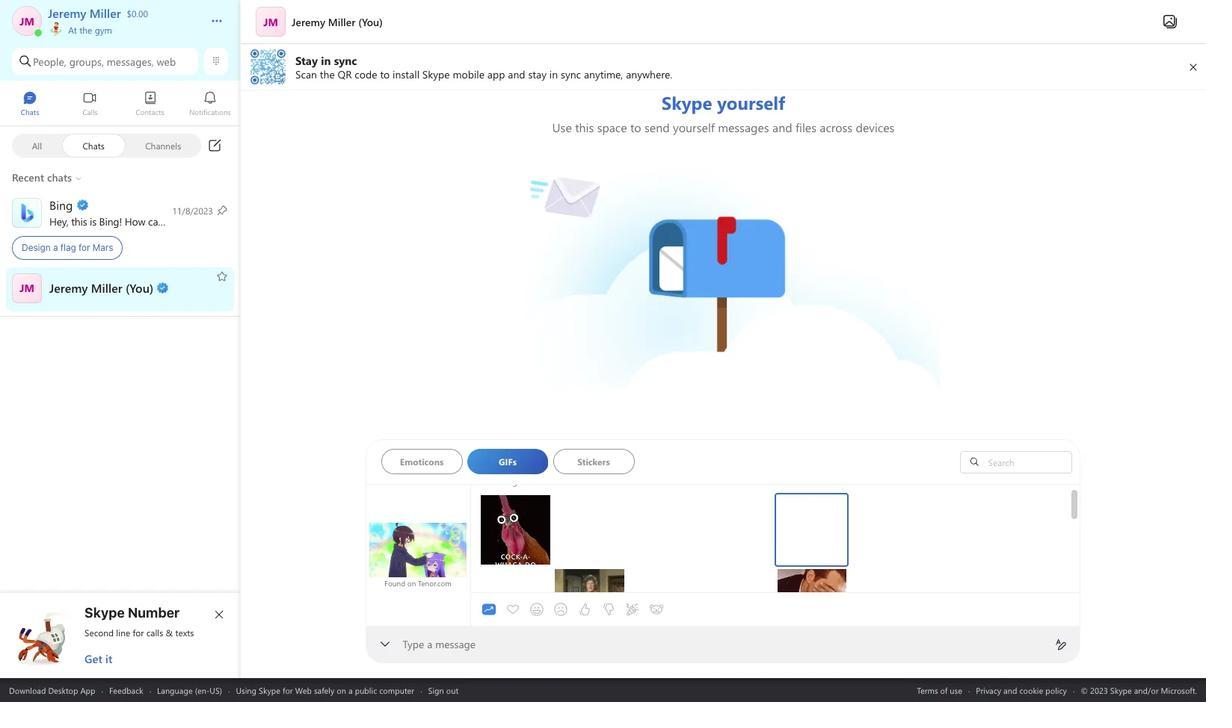 Task type: vqa. For each thing, say whether or not it's contained in the screenshot.
"a"
yes



Task type: locate. For each thing, give the bounding box(es) containing it.
a for flag
[[53, 242, 58, 253]]

language (en-us)
[[157, 685, 222, 697]]

app
[[80, 685, 95, 697]]

skype
[[84, 606, 125, 621], [259, 685, 280, 697]]

message
[[435, 638, 476, 652]]

0 vertical spatial for
[[79, 242, 90, 253]]

2 vertical spatial a
[[348, 685, 353, 697]]

line
[[116, 627, 130, 639]]

1 horizontal spatial skype
[[259, 685, 280, 697]]

1 horizontal spatial a
[[348, 685, 353, 697]]

1 vertical spatial for
[[133, 627, 144, 639]]

second line for calls & texts
[[84, 627, 194, 639]]

for left web
[[283, 685, 293, 697]]

1 vertical spatial skype
[[259, 685, 280, 697]]

for right the line
[[133, 627, 144, 639]]

at the gym button
[[48, 21, 196, 36]]

0 vertical spatial a
[[53, 242, 58, 253]]

privacy
[[976, 685, 1001, 697]]

sign
[[428, 685, 444, 697]]

calls
[[146, 627, 163, 639]]

for
[[79, 242, 90, 253], [133, 627, 144, 639], [283, 685, 293, 697]]

1 horizontal spatial for
[[133, 627, 144, 639]]

feedback link
[[109, 685, 143, 697]]

terms of use
[[917, 685, 962, 697]]

terms of use link
[[917, 685, 962, 697]]

privacy and cookie policy link
[[976, 685, 1067, 697]]

safely
[[314, 685, 335, 697]]

texts
[[175, 627, 194, 639]]

using skype for web safely on a public computer
[[236, 685, 414, 697]]

flag
[[60, 242, 76, 253]]

for right flag
[[79, 242, 90, 253]]

the
[[79, 24, 92, 36]]

(en-
[[195, 685, 210, 697]]

0 horizontal spatial for
[[79, 242, 90, 253]]

all
[[32, 139, 42, 151]]

computer
[[379, 685, 414, 697]]

for inside skype number element
[[133, 627, 144, 639]]

you
[[194, 214, 211, 228]]

a right type
[[427, 638, 432, 652]]

0 vertical spatial tab list
[[0, 84, 240, 126]]

type a message
[[403, 638, 476, 652]]

out
[[446, 685, 458, 697]]

2 horizontal spatial for
[[283, 685, 293, 697]]

0 horizontal spatial skype
[[84, 606, 125, 621]]

1 vertical spatial a
[[427, 638, 432, 652]]

design a flag for mars
[[22, 242, 113, 253]]

gym
[[95, 24, 112, 36]]

0 horizontal spatial a
[[53, 242, 58, 253]]

a for message
[[427, 638, 432, 652]]

hey, this is bing ! how can i help you today?
[[49, 214, 246, 228]]

bing
[[99, 214, 119, 228]]

skype right using
[[259, 685, 280, 697]]

skype up second
[[84, 606, 125, 621]]

desktop
[[48, 685, 78, 697]]

a right on
[[348, 685, 353, 697]]

cookie
[[1019, 685, 1043, 697]]

tab list
[[0, 84, 240, 126], [381, 449, 934, 479], [477, 573, 668, 648]]

2 vertical spatial tab list
[[477, 573, 668, 648]]

this
[[71, 214, 87, 228]]

a
[[53, 242, 58, 253], [427, 638, 432, 652], [348, 685, 353, 697]]

a left flag
[[53, 242, 58, 253]]

download desktop app
[[9, 685, 95, 697]]

at the gym
[[66, 24, 112, 36]]

help
[[172, 214, 191, 228]]

skype number
[[84, 606, 180, 621]]

2 horizontal spatial a
[[427, 638, 432, 652]]

type
[[403, 638, 424, 652]]

chats
[[83, 139, 105, 151]]

!
[[119, 214, 122, 228]]

for for second line for calls & texts
[[133, 627, 144, 639]]

2 vertical spatial for
[[283, 685, 293, 697]]

get
[[84, 652, 102, 667]]



Task type: describe. For each thing, give the bounding box(es) containing it.
web
[[157, 54, 176, 68]]

download desktop app link
[[9, 685, 95, 697]]

Type a message text field
[[403, 638, 1043, 653]]

sign out
[[428, 685, 458, 697]]

1 vertical spatial tab list
[[381, 449, 934, 479]]

skype number element
[[13, 606, 228, 667]]

sign out link
[[428, 685, 458, 697]]

groups,
[[69, 54, 104, 68]]

today?
[[213, 214, 243, 228]]

language (en-us) link
[[157, 685, 222, 697]]

people, groups, messages, web button
[[12, 48, 198, 75]]

public
[[355, 685, 377, 697]]

us)
[[210, 685, 222, 697]]

people, groups, messages, web
[[33, 54, 176, 68]]

of
[[940, 685, 948, 697]]

privacy and cookie policy
[[976, 685, 1067, 697]]

get it
[[84, 652, 112, 667]]

can
[[148, 214, 164, 228]]

is
[[90, 214, 96, 228]]

people,
[[33, 54, 66, 68]]

policy
[[1046, 685, 1067, 697]]

design
[[22, 242, 51, 253]]

second
[[84, 627, 114, 639]]

for for using skype for web safely on a public computer
[[283, 685, 293, 697]]

web
[[295, 685, 312, 697]]

at
[[68, 24, 77, 36]]

and
[[1004, 685, 1017, 697]]

&
[[166, 627, 173, 639]]

messages,
[[107, 54, 154, 68]]

use
[[950, 685, 962, 697]]

mars
[[93, 242, 113, 253]]

i
[[166, 214, 169, 228]]

0 vertical spatial skype
[[84, 606, 125, 621]]

Search text field
[[984, 456, 1067, 469]]

using
[[236, 685, 257, 697]]

hey,
[[49, 214, 68, 228]]

it
[[105, 652, 112, 667]]

channels
[[145, 139, 181, 151]]

feedback
[[109, 685, 143, 697]]

on
[[337, 685, 346, 697]]

number
[[128, 606, 180, 621]]

how
[[125, 214, 145, 228]]

terms
[[917, 685, 938, 697]]

using skype for web safely on a public computer link
[[236, 685, 414, 697]]

download
[[9, 685, 46, 697]]

language
[[157, 685, 193, 697]]



